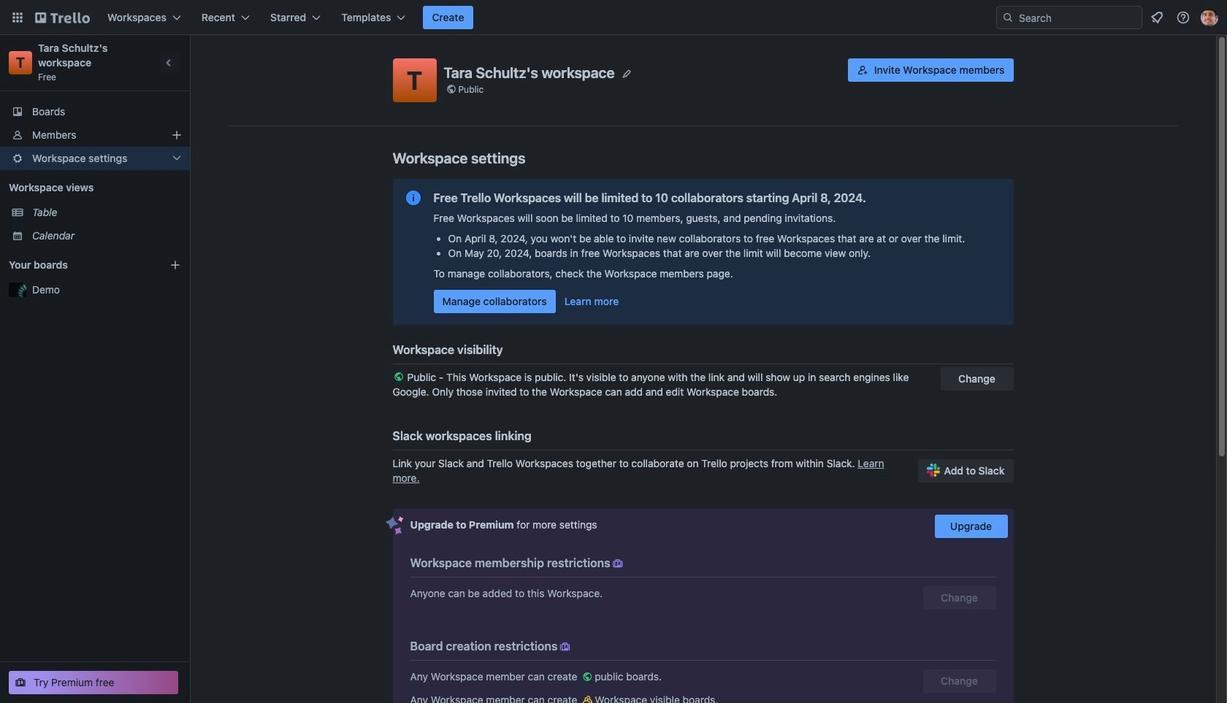 Task type: locate. For each thing, give the bounding box(es) containing it.
0 notifications image
[[1149, 9, 1167, 26]]

1 horizontal spatial sm image
[[580, 670, 595, 685]]

sm image
[[558, 640, 573, 655], [580, 670, 595, 685]]

your boards with 1 items element
[[9, 257, 148, 274]]

0 vertical spatial sm image
[[611, 557, 625, 572]]

sm image
[[611, 557, 625, 572], [580, 694, 595, 704]]

0 horizontal spatial sm image
[[580, 694, 595, 704]]

1 vertical spatial sm image
[[580, 694, 595, 704]]

add board image
[[170, 259, 181, 271]]

0 horizontal spatial sm image
[[558, 640, 573, 655]]

1 horizontal spatial sm image
[[611, 557, 625, 572]]

primary element
[[0, 0, 1228, 35]]

workspace navigation collapse icon image
[[159, 53, 180, 73]]

search image
[[1003, 12, 1014, 23]]



Task type: describe. For each thing, give the bounding box(es) containing it.
open information menu image
[[1177, 10, 1191, 25]]

1 vertical spatial sm image
[[580, 670, 595, 685]]

james peterson (jamespeterson93) image
[[1202, 9, 1219, 26]]

0 vertical spatial sm image
[[558, 640, 573, 655]]

sparkle image
[[386, 517, 404, 536]]

back to home image
[[35, 6, 90, 29]]

Search field
[[997, 6, 1143, 29]]



Task type: vqa. For each thing, say whether or not it's contained in the screenshot.
sm icon
yes



